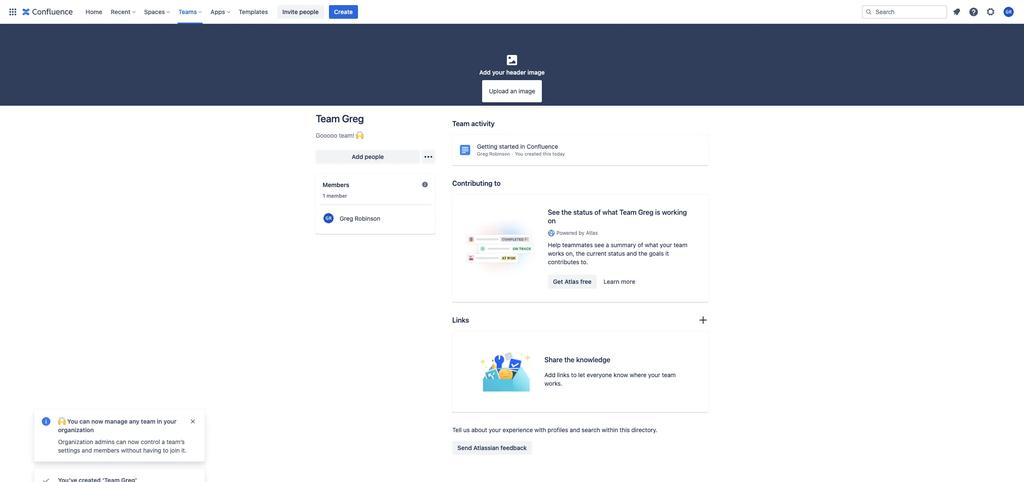 Task type: describe. For each thing, give the bounding box(es) containing it.
invite people
[[282, 8, 319, 15]]

recent
[[111, 8, 131, 15]]

directory.
[[632, 427, 658, 434]]

is
[[655, 209, 660, 216]]

add people button
[[316, 150, 420, 164]]

let
[[578, 372, 585, 379]]

goals
[[649, 250, 664, 257]]

team!
[[339, 132, 354, 139]]

admins
[[95, 439, 115, 446]]

learn more
[[604, 278, 636, 286]]

help icon image
[[969, 7, 979, 17]]

status inside see the status of what team greg is working on
[[573, 209, 593, 216]]

1 vertical spatial this
[[620, 427, 630, 434]]

know
[[614, 372, 628, 379]]

people for invite people
[[299, 8, 319, 15]]

member
[[327, 193, 347, 199]]

1 member
[[323, 193, 347, 199]]

you created this today
[[515, 151, 565, 157]]

home
[[86, 8, 102, 15]]

your right about
[[489, 427, 501, 434]]

without
[[121, 447, 142, 455]]

can for admins
[[116, 439, 126, 446]]

apps
[[211, 8, 225, 15]]

help teammates see a summary of what your team works on, the current status and the goals it contributes to.
[[548, 242, 688, 266]]

to inside organization admins can now control a team's settings and members without having to join it.
[[163, 447, 168, 455]]

gooooo
[[316, 132, 337, 139]]

send atlassian feedback button
[[452, 442, 532, 455]]

add link image
[[698, 315, 708, 326]]

works.
[[545, 380, 563, 388]]

can for you
[[79, 418, 90, 426]]

add people
[[352, 153, 384, 160]]

robinson inside greg robinson link
[[355, 215, 380, 222]]

get
[[553, 278, 563, 286]]

settings
[[58, 447, 80, 455]]

1 horizontal spatial robinson
[[489, 151, 510, 157]]

the down teammates
[[576, 250, 585, 257]]

image inside "popup button"
[[528, 69, 545, 76]]

what inside help teammates see a summary of what your team works on, the current status and the goals it contributes to.
[[645, 242, 658, 249]]

team for help teammates see a summary of what your team works on, the current status and the goals it contributes to.
[[674, 242, 688, 249]]

activity
[[471, 120, 495, 128]]

powered by atlas link
[[548, 230, 695, 237]]

with
[[535, 427, 546, 434]]

tell us about your experience with profiles and search within this directory.
[[452, 427, 658, 434]]

the inside see the status of what team greg is working on
[[562, 209, 572, 216]]

profiles
[[548, 427, 568, 434]]

what inside see the status of what team greg is working on
[[603, 209, 618, 216]]

spaces
[[144, 8, 165, 15]]

global element
[[5, 0, 860, 24]]

invite
[[282, 8, 298, 15]]

links
[[452, 317, 469, 324]]

any
[[129, 418, 139, 426]]

greg inside see the status of what team greg is working on
[[638, 209, 654, 216]]

about
[[471, 427, 487, 434]]

started
[[499, 143, 519, 150]]

learn
[[604, 278, 620, 286]]

created
[[525, 151, 542, 157]]

1
[[323, 193, 325, 199]]

send
[[458, 445, 472, 452]]

in inside 🙌 you can now manage any team in your organization
[[157, 418, 162, 426]]

contributes
[[548, 259, 579, 266]]

to.
[[581, 259, 588, 266]]

team greg
[[316, 113, 364, 125]]

greg robinson link
[[319, 210, 432, 227]]

dismiss image
[[189, 419, 196, 426]]

spaces button
[[142, 5, 173, 19]]

1 horizontal spatial 🙌
[[356, 132, 364, 139]]

knowledge
[[576, 356, 610, 364]]

search
[[582, 427, 600, 434]]

team activity
[[452, 120, 495, 128]]

0 vertical spatial you
[[515, 151, 523, 157]]

organization
[[58, 427, 94, 434]]

experience
[[503, 427, 533, 434]]

send atlassian feedback
[[458, 445, 527, 452]]

organization
[[58, 439, 93, 446]]

people for add people
[[365, 153, 384, 160]]

contributing to
[[452, 180, 501, 187]]

🙌 inside 🙌 you can now manage any team in your organization
[[58, 418, 66, 426]]

by
[[579, 230, 585, 236]]

confluence
[[527, 143, 558, 150]]

manage
[[105, 418, 128, 426]]

add your header image
[[479, 69, 545, 76]]

feedback
[[501, 445, 527, 452]]

invite people button
[[277, 5, 324, 19]]

team for team activity
[[452, 120, 470, 128]]

0 horizontal spatial this
[[543, 151, 551, 157]]

of inside see the status of what team greg is working on
[[595, 209, 601, 216]]

🙌 you can now manage any team in your organization
[[58, 418, 176, 434]]

share the knowledge
[[545, 356, 610, 364]]

1 horizontal spatial and
[[570, 427, 580, 434]]

Search field
[[862, 5, 947, 19]]

on
[[548, 217, 556, 225]]

status inside help teammates see a summary of what your team works on, the current status and the goals it contributes to.
[[608, 250, 625, 257]]

organization admins can now control a team's settings and members without having to join it.
[[58, 439, 187, 455]]

upload an image button
[[482, 83, 542, 100]]

get atlas free
[[553, 278, 592, 286]]

greg down "member"
[[340, 215, 353, 222]]

templates link
[[236, 5, 271, 19]]

team inside 🙌 you can now manage any team in your organization
[[141, 418, 155, 426]]

your inside 🙌 you can now manage any team in your organization
[[164, 418, 176, 426]]

your profile and preferences image
[[1004, 7, 1014, 17]]

team inside see the status of what team greg is working on
[[620, 209, 637, 216]]

members
[[94, 447, 119, 455]]

gooooo team! 🙌
[[316, 132, 364, 139]]

join
[[170, 447, 180, 455]]



Task type: locate. For each thing, give the bounding box(es) containing it.
people inside global element
[[299, 8, 319, 15]]

greg left "is"
[[638, 209, 654, 216]]

your
[[492, 69, 505, 76], [660, 242, 672, 249], [648, 372, 660, 379], [164, 418, 176, 426], [489, 427, 501, 434]]

0 horizontal spatial to
[[163, 447, 168, 455]]

and down summary
[[627, 250, 637, 257]]

and inside organization admins can now control a team's settings and members without having to join it.
[[82, 447, 92, 455]]

what up powered by atlas link
[[603, 209, 618, 216]]

learn more button
[[599, 275, 641, 289]]

1 vertical spatial greg robinson
[[340, 215, 380, 222]]

1 horizontal spatial can
[[116, 439, 126, 446]]

0 horizontal spatial add
[[352, 153, 363, 160]]

now inside organization admins can now control a team's settings and members without having to join it.
[[128, 439, 139, 446]]

and down organization at the left bottom of the page
[[82, 447, 92, 455]]

of right summary
[[638, 242, 643, 249]]

upload an image
[[489, 87, 535, 95]]

1 horizontal spatial in
[[520, 143, 525, 150]]

notification icon image
[[952, 7, 962, 17]]

now left manage
[[91, 418, 103, 426]]

1 horizontal spatial atlas
[[586, 230, 598, 236]]

in up control
[[157, 418, 162, 426]]

apps button
[[208, 5, 234, 19]]

team's
[[167, 439, 185, 446]]

add for add your header image
[[479, 69, 491, 76]]

settings icon image
[[986, 7, 996, 17]]

1 horizontal spatial a
[[606, 242, 609, 249]]

0 vertical spatial of
[[595, 209, 601, 216]]

1 vertical spatial atlas
[[565, 278, 579, 286]]

of up powered by atlas
[[595, 209, 601, 216]]

1 vertical spatial image
[[519, 87, 535, 95]]

0 vertical spatial greg robinson
[[477, 151, 510, 157]]

atlas inside button
[[565, 278, 579, 286]]

1 vertical spatial people
[[365, 153, 384, 160]]

team for add links to let everyone know where your team works.
[[662, 372, 676, 379]]

appswitcher icon image
[[8, 7, 18, 17]]

🙌 right team!
[[356, 132, 364, 139]]

get atlas free button
[[548, 275, 597, 289]]

in up "created"
[[520, 143, 525, 150]]

can
[[79, 418, 90, 426], [116, 439, 126, 446]]

atlas right by
[[586, 230, 598, 236]]

help
[[548, 242, 561, 249]]

team
[[316, 113, 340, 125], [452, 120, 470, 128], [620, 209, 637, 216]]

working
[[662, 209, 687, 216]]

1 vertical spatial in
[[157, 418, 162, 426]]

0 vertical spatial a
[[606, 242, 609, 249]]

team up gooooo
[[316, 113, 340, 125]]

add your header image button
[[474, 53, 550, 77]]

teams button
[[176, 5, 205, 19]]

add inside "add people" button
[[352, 153, 363, 160]]

people
[[299, 8, 319, 15], [365, 153, 384, 160]]

create
[[334, 8, 353, 15]]

of inside help teammates see a summary of what your team works on, the current status and the goals it contributes to.
[[638, 242, 643, 249]]

getting
[[477, 143, 498, 150]]

0 horizontal spatial a
[[162, 439, 165, 446]]

banner containing home
[[0, 0, 1024, 24]]

search image
[[866, 8, 872, 15]]

0 horizontal spatial people
[[299, 8, 319, 15]]

0 vertical spatial and
[[627, 250, 637, 257]]

create link
[[329, 5, 358, 19]]

2 vertical spatial team
[[141, 418, 155, 426]]

add inside 'add links to let everyone know where your team works.'
[[545, 372, 556, 379]]

0 horizontal spatial in
[[157, 418, 162, 426]]

1 vertical spatial and
[[570, 427, 580, 434]]

now inside 🙌 you can now manage any team in your organization
[[91, 418, 103, 426]]

free
[[580, 278, 592, 286]]

your up team's
[[164, 418, 176, 426]]

0 horizontal spatial now
[[91, 418, 103, 426]]

1 horizontal spatial status
[[608, 250, 625, 257]]

0 vertical spatial status
[[573, 209, 593, 216]]

1 vertical spatial status
[[608, 250, 625, 257]]

0 horizontal spatial atlas
[[565, 278, 579, 286]]

to inside 'add links to let everyone know where your team works.'
[[571, 372, 577, 379]]

now
[[91, 418, 103, 426], [128, 439, 139, 446]]

now for manage
[[91, 418, 103, 426]]

teammates
[[562, 242, 593, 249]]

the right share
[[564, 356, 575, 364]]

banner
[[0, 0, 1024, 24]]

today
[[553, 151, 565, 157]]

0 vertical spatial robinson
[[489, 151, 510, 157]]

info image
[[41, 417, 51, 427]]

greg robinson down "member"
[[340, 215, 380, 222]]

2 horizontal spatial and
[[627, 250, 637, 257]]

it
[[666, 250, 669, 257]]

your left header
[[492, 69, 505, 76]]

0 vertical spatial 🙌
[[356, 132, 364, 139]]

add down team!
[[352, 153, 363, 160]]

this down confluence
[[543, 151, 551, 157]]

1 vertical spatial team
[[662, 372, 676, 379]]

it.
[[181, 447, 187, 455]]

1 horizontal spatial add
[[479, 69, 491, 76]]

1 horizontal spatial this
[[620, 427, 630, 434]]

team inside help teammates see a summary of what your team works on, the current status and the goals it contributes to.
[[674, 242, 688, 249]]

and left "search"
[[570, 427, 580, 434]]

1 vertical spatial to
[[571, 372, 577, 379]]

your inside 'add links to let everyone know where your team works.'
[[648, 372, 660, 379]]

share
[[545, 356, 563, 364]]

0 horizontal spatial and
[[82, 447, 92, 455]]

the right see
[[562, 209, 572, 216]]

greg down getting
[[477, 151, 488, 157]]

0 horizontal spatial of
[[595, 209, 601, 216]]

0 horizontal spatial team
[[316, 113, 340, 125]]

you up the organization
[[67, 418, 78, 426]]

to left join
[[163, 447, 168, 455]]

having
[[143, 447, 161, 455]]

🙌 right info 'icon' in the bottom of the page
[[58, 418, 66, 426]]

image
[[528, 69, 545, 76], [519, 87, 535, 95]]

0 horizontal spatial greg robinson
[[340, 215, 380, 222]]

a left team's
[[162, 439, 165, 446]]

atlas image
[[548, 230, 555, 237]]

2 horizontal spatial to
[[571, 372, 577, 379]]

1 horizontal spatial team
[[452, 120, 470, 128]]

1 horizontal spatial what
[[645, 242, 658, 249]]

works
[[548, 250, 564, 257]]

see the status of what team greg is working on
[[548, 209, 687, 225]]

greg up team!
[[342, 113, 364, 125]]

add for add people
[[352, 153, 363, 160]]

1 vertical spatial what
[[645, 242, 658, 249]]

within
[[602, 427, 618, 434]]

success image
[[41, 476, 51, 483]]

image right header
[[528, 69, 545, 76]]

team right where
[[662, 372, 676, 379]]

your inside "popup button"
[[492, 69, 505, 76]]

can up without on the bottom of page
[[116, 439, 126, 446]]

0 vertical spatial this
[[543, 151, 551, 157]]

image inside button
[[519, 87, 535, 95]]

add
[[479, 69, 491, 76], [352, 153, 363, 160], [545, 372, 556, 379]]

1 vertical spatial add
[[352, 153, 363, 160]]

templates
[[239, 8, 268, 15]]

a right see on the right bottom of page
[[606, 242, 609, 249]]

team right any
[[141, 418, 155, 426]]

to right the contributing
[[494, 180, 501, 187]]

status down summary
[[608, 250, 625, 257]]

team inside 'add links to let everyone know where your team works.'
[[662, 372, 676, 379]]

team up powered by atlas link
[[620, 209, 637, 216]]

you
[[515, 151, 523, 157], [67, 418, 78, 426]]

0 vertical spatial image
[[528, 69, 545, 76]]

a
[[606, 242, 609, 249], [162, 439, 165, 446]]

everyone
[[587, 372, 612, 379]]

0 vertical spatial atlas
[[586, 230, 598, 236]]

now up without on the bottom of page
[[128, 439, 139, 446]]

contributing
[[452, 180, 493, 187]]

what up goals
[[645, 242, 658, 249]]

1 vertical spatial 🙌
[[58, 418, 66, 426]]

2 vertical spatial to
[[163, 447, 168, 455]]

an
[[510, 87, 517, 95]]

0 horizontal spatial 🙌
[[58, 418, 66, 426]]

see
[[595, 242, 604, 249]]

confluence image
[[22, 7, 73, 17], [22, 7, 73, 17]]

1 vertical spatial of
[[638, 242, 643, 249]]

and inside help teammates see a summary of what your team works on, the current status and the goals it contributes to.
[[627, 250, 637, 257]]

this
[[543, 151, 551, 157], [620, 427, 630, 434]]

0 horizontal spatial robinson
[[355, 215, 380, 222]]

a inside organization admins can now control a team's settings and members without having to join it.
[[162, 439, 165, 446]]

0 vertical spatial people
[[299, 8, 319, 15]]

you inside 🙌 you can now manage any team in your organization
[[67, 418, 78, 426]]

1 horizontal spatial you
[[515, 151, 523, 157]]

1 vertical spatial a
[[162, 439, 165, 446]]

0 vertical spatial in
[[520, 143, 525, 150]]

image right an
[[519, 87, 535, 95]]

1 horizontal spatial people
[[365, 153, 384, 160]]

add links to let everyone know where your team works.
[[545, 372, 676, 388]]

1 vertical spatial now
[[128, 439, 139, 446]]

links
[[557, 372, 570, 379]]

0 horizontal spatial can
[[79, 418, 90, 426]]

1 vertical spatial you
[[67, 418, 78, 426]]

team for team greg
[[316, 113, 340, 125]]

members
[[323, 181, 349, 189]]

powered
[[557, 230, 577, 236]]

1 horizontal spatial greg robinson
[[477, 151, 510, 157]]

can inside 🙌 you can now manage any team in your organization
[[79, 418, 90, 426]]

add up works.
[[545, 372, 556, 379]]

2 vertical spatial and
[[82, 447, 92, 455]]

0 vertical spatial what
[[603, 209, 618, 216]]

home link
[[83, 5, 105, 19]]

0 horizontal spatial status
[[573, 209, 593, 216]]

0 vertical spatial to
[[494, 180, 501, 187]]

summary
[[611, 242, 636, 249]]

powered by atlas
[[557, 230, 598, 236]]

status up by
[[573, 209, 593, 216]]

recent button
[[108, 5, 139, 19]]

team left activity
[[452, 120, 470, 128]]

status
[[573, 209, 593, 216], [608, 250, 625, 257]]

1 horizontal spatial to
[[494, 180, 501, 187]]

1 horizontal spatial of
[[638, 242, 643, 249]]

2 horizontal spatial team
[[620, 209, 637, 216]]

upload
[[489, 87, 509, 95]]

actions image
[[423, 152, 434, 162]]

1 horizontal spatial now
[[128, 439, 139, 446]]

in
[[520, 143, 525, 150], [157, 418, 162, 426]]

you down 'getting started in confluence'
[[515, 151, 523, 157]]

greg robinson
[[477, 151, 510, 157], [340, 215, 380, 222]]

0 vertical spatial add
[[479, 69, 491, 76]]

header
[[506, 69, 526, 76]]

more
[[621, 278, 636, 286]]

0 vertical spatial can
[[79, 418, 90, 426]]

team
[[674, 242, 688, 249], [662, 372, 676, 379], [141, 418, 155, 426]]

2 horizontal spatial add
[[545, 372, 556, 379]]

current
[[587, 250, 607, 257]]

where
[[630, 372, 647, 379]]

now for control
[[128, 439, 139, 446]]

add for add links to let everyone know where your team works.
[[545, 372, 556, 379]]

can inside organization admins can now control a team's settings and members without having to join it.
[[116, 439, 126, 446]]

can up the organization
[[79, 418, 90, 426]]

this right the within
[[620, 427, 630, 434]]

what
[[603, 209, 618, 216], [645, 242, 658, 249]]

2 vertical spatial add
[[545, 372, 556, 379]]

atlassian
[[474, 445, 499, 452]]

1 vertical spatial robinson
[[355, 215, 380, 222]]

getting started in confluence
[[477, 143, 558, 150]]

0 vertical spatial team
[[674, 242, 688, 249]]

the left goals
[[639, 250, 648, 257]]

🙌
[[356, 132, 364, 139], [58, 418, 66, 426]]

your inside help teammates see a summary of what your team works on, the current status and the goals it contributes to.
[[660, 242, 672, 249]]

team down working
[[674, 242, 688, 249]]

0 vertical spatial now
[[91, 418, 103, 426]]

a inside help teammates see a summary of what your team works on, the current status and the goals it contributes to.
[[606, 242, 609, 249]]

add inside add your header image "popup button"
[[479, 69, 491, 76]]

control
[[141, 439, 160, 446]]

1 vertical spatial can
[[116, 439, 126, 446]]

atlas right the get
[[565, 278, 579, 286]]

0 horizontal spatial what
[[603, 209, 618, 216]]

add up the upload
[[479, 69, 491, 76]]

0 horizontal spatial you
[[67, 418, 78, 426]]

your up it
[[660, 242, 672, 249]]

your right where
[[648, 372, 660, 379]]

to left the let
[[571, 372, 577, 379]]

tell
[[452, 427, 462, 434]]

greg robinson down getting
[[477, 151, 510, 157]]

see
[[548, 209, 560, 216]]



Task type: vqa. For each thing, say whether or not it's contained in the screenshot.
the rightmost overview
no



